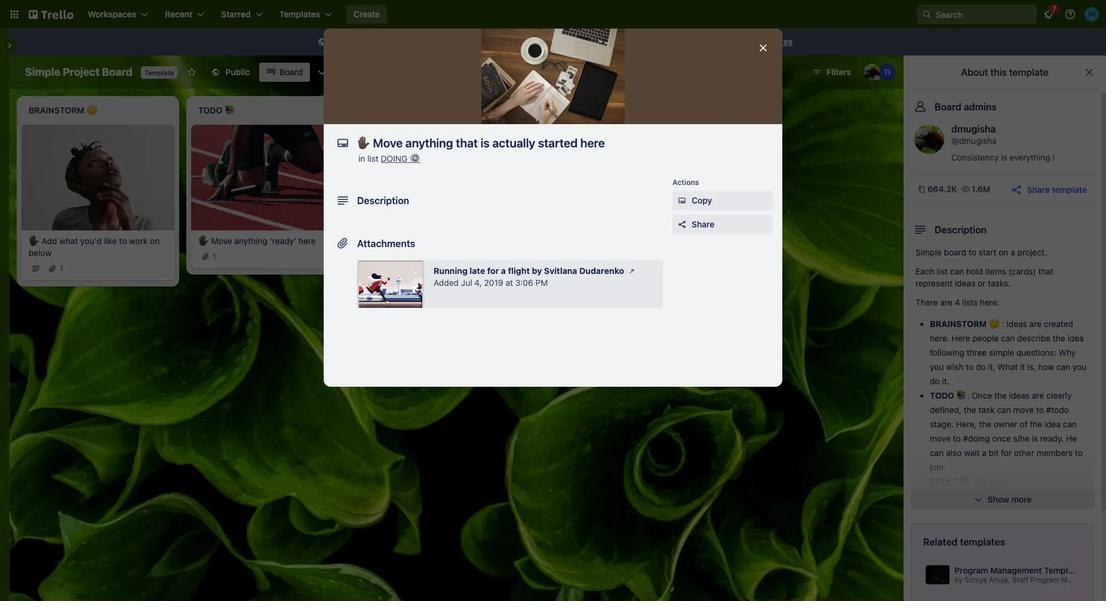 Task type: vqa. For each thing, say whether or not it's contained in the screenshot.
Explore
yes



Task type: locate. For each thing, give the bounding box(es) containing it.
board for board admins
[[935, 102, 962, 112]]

sm image inside copy link
[[676, 195, 688, 207]]

once
[[972, 391, 993, 401]]

this left card
[[552, 307, 566, 316]]

0 horizontal spatial move
[[211, 236, 232, 246]]

0 vertical spatial this
[[330, 36, 347, 47]]

template left @ on the bottom right of the page
[[1045, 566, 1081, 576]]

board
[[602, 36, 625, 47], [944, 247, 967, 258]]

to inside the : ideas are created here. here people can describe the idea following three simple questions: why you wish to do it, what it is, how can you do it.
[[966, 362, 974, 372]]

more inside button
[[1012, 495, 1032, 505]]

idea up "why"
[[1068, 333, 1084, 344]]

1 vertical spatial this
[[552, 307, 566, 316]]

1 horizontal spatial idea
[[1068, 333, 1084, 344]]

1 horizontal spatial move
[[1013, 405, 1034, 415]]

create right copy.
[[573, 36, 599, 47]]

0 horizontal spatial ⚙️
[[410, 154, 421, 164]]

: inside : once the ideas are clearly defined, the task can move to #todo stage. here, the owner of the idea can move to #doing once s/he is ready. he can also wait a bit for other members to join.
[[967, 391, 970, 401]]

board inside text field
[[102, 66, 133, 78]]

are left the 4
[[941, 298, 953, 308]]

by left the soniya
[[955, 576, 963, 585]]

are
[[941, 298, 953, 308], [1030, 319, 1042, 329], [1032, 391, 1045, 401]]

0 horizontal spatial more
[[731, 36, 751, 47]]

board inside create board from template link
[[602, 36, 625, 47]]

1 horizontal spatial simple
[[916, 247, 942, 258]]

that inside ✋🏿 move anything that is actually started here
[[440, 236, 455, 246]]

2 horizontal spatial for
[[1001, 448, 1012, 458]]

0 horizontal spatial here
[[299, 236, 316, 246]]

program right staff
[[1031, 576, 1060, 585]]

1 horizontal spatial list
[[937, 266, 948, 277]]

2 horizontal spatial ✋🏿
[[368, 236, 379, 246]]

program
[[955, 566, 989, 576], [1031, 576, 1060, 585]]

can up owner
[[997, 405, 1011, 415]]

explore more templates link
[[692, 32, 800, 51]]

for left 'anyone' at the top left of the page
[[426, 36, 437, 47]]

0 vertical spatial sm image
[[316, 36, 328, 48]]

board right project
[[102, 66, 133, 78]]

2 vertical spatial are
[[1032, 391, 1045, 401]]

by inside program management template by soniya ahuja, staff program manager @ br
[[955, 576, 963, 585]]

2 horizontal spatial sm image
[[676, 195, 688, 207]]

the down created
[[1053, 333, 1066, 344]]

create inside create button
[[354, 9, 380, 19]]

0 horizontal spatial idea
[[1045, 419, 1061, 430]]

0 vertical spatial here
[[299, 236, 316, 246]]

move inside ✋🏿 move anything that is actually started here
[[381, 236, 402, 246]]

anything inside ✋🏿 move anything that is actually started here
[[404, 236, 437, 246]]

create up 'public'
[[354, 9, 380, 19]]

this for this card is a template.
[[552, 307, 566, 316]]

can left the hold
[[950, 266, 964, 277]]

more right explore
[[731, 36, 751, 47]]

templates right explore
[[753, 36, 793, 47]]

is left actually
[[457, 236, 463, 246]]

for right the "bit"
[[1001, 448, 1012, 458]]

0 horizontal spatial simple
[[25, 66, 60, 78]]

1 vertical spatial doing
[[930, 477, 958, 487]]

1 vertical spatial here
[[398, 248, 415, 258]]

list up represent
[[937, 266, 948, 277]]

to right the like
[[119, 236, 127, 246]]

0 vertical spatial idea
[[1068, 333, 1084, 344]]

template
[[145, 69, 174, 76], [1045, 566, 1081, 576]]

can up simple
[[1001, 333, 1015, 344]]

more for explore
[[731, 36, 751, 47]]

items
[[986, 266, 1007, 277]]

2 vertical spatial for
[[1001, 448, 1012, 458]]

late
[[470, 266, 485, 276]]

on
[[469, 36, 479, 47], [150, 236, 160, 246], [999, 247, 1009, 258]]

1 vertical spatial ideas
[[1010, 391, 1030, 401]]

here
[[952, 333, 971, 344]]

copy.
[[538, 36, 559, 47]]

here right the 'started'
[[398, 248, 415, 258]]

1
[[213, 252, 216, 261], [60, 264, 63, 273], [382, 264, 386, 273], [552, 264, 555, 273]]

1 vertical spatial template
[[1045, 566, 1081, 576]]

board left "customize views" image
[[280, 67, 303, 77]]

is inside : once the ideas are clearly defined, the task can move to #todo stage. here, the owner of the idea can move to #doing once s/he is ready. he can also wait a bit for other members to join.
[[1032, 434, 1038, 444]]

list inside each list can hold items (cards) that represent ideas or tasks.
[[937, 266, 948, 277]]

can down "why"
[[1057, 362, 1071, 372]]

a left the project.
[[1011, 247, 1016, 258]]

ongoing
[[976, 477, 1008, 487]]

1 vertical spatial ⚙️
[[960, 477, 971, 487]]

are up describe
[[1030, 319, 1042, 329]]

1 vertical spatial share
[[692, 219, 715, 229]]

0 vertical spatial board
[[602, 36, 625, 47]]

✋🏿 add what you'd like to work on below
[[29, 236, 160, 258]]

1 horizontal spatial by
[[955, 576, 963, 585]]

share down "copy"
[[692, 219, 715, 229]]

1 anything from the left
[[235, 236, 268, 246]]

sm image right dudarenko
[[626, 265, 638, 277]]

1 vertical spatial move
[[930, 434, 951, 444]]

for up 2019
[[487, 266, 499, 276]]

1 vertical spatial simple
[[916, 247, 942, 258]]

1 horizontal spatial board
[[280, 67, 303, 77]]

0 horizontal spatial ideas
[[955, 278, 976, 289]]

is left 'public'
[[349, 36, 355, 47]]

description down in list doing ⚙️
[[357, 195, 409, 206]]

create button
[[347, 5, 387, 24]]

1 vertical spatial idea
[[1045, 419, 1061, 430]]

move up the of
[[1013, 405, 1034, 415]]

search image
[[923, 10, 932, 19]]

template right this
[[1010, 67, 1049, 78]]

simple inside simple project board text field
[[25, 66, 60, 78]]

board for simple
[[944, 247, 967, 258]]

pm
[[536, 278, 548, 288]]

he
[[1066, 434, 1077, 444]]

description up simple board to start on a project.
[[935, 225, 987, 235]]

1 horizontal spatial on
[[469, 36, 479, 47]]

template right from at the top
[[647, 36, 682, 47]]

more right show
[[1012, 495, 1032, 505]]

admins
[[964, 102, 997, 112]]

1 horizontal spatial template
[[1045, 566, 1081, 576]]

✋🏿 inside ✋🏿 add what you'd like to work on below
[[29, 236, 39, 246]]

0 vertical spatial create
[[354, 9, 380, 19]]

ideas inside each list can hold items (cards) that represent ideas or tasks.
[[955, 278, 976, 289]]

1 horizontal spatial that
[[1039, 266, 1054, 277]]

do
[[976, 362, 986, 372], [930, 376, 940, 387]]

you'd
[[80, 236, 102, 246]]

board up the hold
[[944, 247, 967, 258]]

on right 'anyone' at the top left of the page
[[469, 36, 479, 47]]

⚙️ up 🙌🏽
[[960, 477, 971, 487]]

board for create
[[602, 36, 625, 47]]

that
[[440, 236, 455, 246], [1039, 266, 1054, 277]]

on right work on the top
[[150, 236, 160, 246]]

0 horizontal spatial description
[[357, 195, 409, 206]]

: once the ideas are clearly defined, the task can move to #todo stage. here, the owner of the idea can move to #doing once s/he is ready. he can also wait a bit for other members to join.
[[930, 391, 1083, 473]]

: left ongoing
[[971, 477, 973, 487]]

work
[[129, 236, 148, 246]]

0 horizontal spatial move
[[930, 434, 951, 444]]

1 move from the left
[[211, 236, 232, 246]]

the
[[481, 36, 494, 47], [1053, 333, 1066, 344], [995, 391, 1007, 401], [964, 405, 977, 415], [979, 419, 992, 430], [1030, 419, 1043, 430]]

2 move from the left
[[381, 236, 402, 246]]

that up running
[[440, 236, 455, 246]]

you down "why"
[[1073, 362, 1087, 372]]

1 horizontal spatial for
[[487, 266, 499, 276]]

0 vertical spatial more
[[731, 36, 751, 47]]

by up pm in the left of the page
[[532, 266, 542, 276]]

dmugisha
[[952, 124, 996, 134]]

1 horizontal spatial share
[[1027, 184, 1050, 194]]

3 ✋🏿 from the left
[[368, 236, 379, 246]]

: right 🤔
[[1002, 319, 1005, 329]]

1 you from the left
[[930, 362, 944, 372]]

doing
[[381, 154, 408, 164], [930, 477, 958, 487]]

here,
[[956, 419, 977, 430]]

0 vertical spatial share
[[1027, 184, 1050, 194]]

board for board
[[280, 67, 303, 77]]

1 horizontal spatial do
[[976, 362, 986, 372]]

1 vertical spatial sm image
[[676, 195, 688, 207]]

template left star or unstar board image
[[145, 69, 174, 76]]

template down !
[[1052, 184, 1087, 194]]

0 horizontal spatial that
[[440, 236, 455, 246]]

1 horizontal spatial doing
[[930, 477, 958, 487]]

0 horizontal spatial create
[[354, 9, 380, 19]]

move for ✋🏿 move anything that is actually started here
[[381, 236, 402, 246]]

0 horizontal spatial ✋🏿
[[29, 236, 39, 246]]

list right in
[[368, 154, 379, 164]]

2 anything from the left
[[404, 236, 437, 246]]

1 horizontal spatial description
[[935, 225, 987, 235]]

template inside program management template by soniya ahuja, staff program manager @ br
[[1045, 566, 1081, 576]]

here
[[299, 236, 316, 246], [398, 248, 415, 258]]

or
[[978, 278, 986, 289]]

1 ✋🏿 from the left
[[29, 236, 39, 246]]

1 horizontal spatial ✋🏿
[[198, 236, 209, 246]]

template
[[390, 36, 424, 47], [647, 36, 682, 47], [1010, 67, 1049, 78], [1052, 184, 1087, 194]]

0 horizontal spatial anything
[[235, 236, 268, 246]]

#doing
[[963, 434, 990, 444]]

template inside create board from template link
[[647, 36, 682, 47]]

ideas down the hold
[[955, 278, 976, 289]]

added jul 4, 2019 at 3:06 pm
[[434, 278, 548, 288]]

br
[[1102, 576, 1107, 585]]

0 horizontal spatial on
[[150, 236, 160, 246]]

anything left the 'ready'
[[235, 236, 268, 246]]

: left once
[[967, 391, 970, 401]]

1 vertical spatial list
[[937, 266, 948, 277]]

1 horizontal spatial here
[[398, 248, 415, 258]]

copy
[[692, 195, 712, 206]]

:
[[1002, 319, 1005, 329], [967, 391, 970, 401], [971, 477, 973, 487], [970, 491, 972, 501]]

1 horizontal spatial program
[[1031, 576, 1060, 585]]

ahuja,
[[989, 576, 1011, 585]]

⚙️ right in
[[410, 154, 421, 164]]

✋🏿 inside ✋🏿 move anything that is actually started here
[[368, 236, 379, 246]]

: ideas are created here. here people can describe the idea following three simple questions: why you wish to do it, what it is, how can you do it.
[[930, 319, 1087, 387]]

sm image for this is a public template for anyone on the internet to copy.
[[316, 36, 328, 48]]

on right start on the top of the page
[[999, 247, 1009, 258]]

1 vertical spatial description
[[935, 225, 987, 235]]

move down stage.
[[930, 434, 951, 444]]

staff
[[1013, 576, 1029, 585]]

show
[[988, 495, 1010, 505]]

the right the of
[[1030, 419, 1043, 430]]

create board from template
[[573, 36, 682, 47]]

board left from at the top
[[602, 36, 625, 47]]

dmugisha (dmugisha) image
[[915, 124, 945, 154]]

✋🏿 for ✋🏿 move anything that is actually started here
[[368, 236, 379, 246]]

share down everything
[[1027, 184, 1050, 194]]

can up join.
[[930, 448, 944, 458]]

0 vertical spatial ideas
[[955, 278, 976, 289]]

0 horizontal spatial share
[[692, 219, 715, 229]]

0 vertical spatial list
[[368, 154, 379, 164]]

task
[[979, 405, 995, 415]]

it.
[[942, 376, 950, 387]]

1 horizontal spatial board
[[944, 247, 967, 258]]

: left the 'finished'
[[970, 491, 972, 501]]

todo
[[930, 391, 955, 401]]

1 vertical spatial are
[[1030, 319, 1042, 329]]

0 vertical spatial by
[[532, 266, 542, 276]]

1 horizontal spatial ⚙️
[[960, 477, 971, 487]]

board left admins
[[935, 102, 962, 112]]

are inside : once the ideas are clearly defined, the task can move to #todo stage. here, the owner of the idea can move to #doing once s/he is ready. he can also wait a bit for other members to join.
[[1032, 391, 1045, 401]]

✋🏿 move anything that is actually started here link
[[368, 235, 507, 259]]

anything
[[235, 236, 268, 246], [404, 236, 437, 246]]

1 horizontal spatial anything
[[404, 236, 437, 246]]

2 ✋🏿 from the left
[[198, 236, 209, 246]]

0 horizontal spatial program
[[955, 566, 989, 576]]

is inside ✋🏿 move anything that is actually started here
[[457, 236, 463, 246]]

you up "it."
[[930, 362, 944, 372]]

is left everything
[[1002, 152, 1008, 163]]

0 horizontal spatial this
[[330, 36, 347, 47]]

0 vertical spatial simple
[[25, 66, 60, 78]]

on inside ✋🏿 add what you'd like to work on below
[[150, 236, 160, 246]]

✋🏿 for ✋🏿 move anything 'ready' here
[[198, 236, 209, 246]]

0 horizontal spatial board
[[102, 66, 133, 78]]

1 horizontal spatial templates
[[960, 537, 1006, 548]]

0 horizontal spatial do
[[930, 376, 940, 387]]

is right s/he
[[1032, 434, 1038, 444]]

sm image down actions
[[676, 195, 688, 207]]

sm image for copy
[[676, 195, 688, 207]]

share for share
[[692, 219, 715, 229]]

1 horizontal spatial you
[[1073, 362, 1087, 372]]

do left "it."
[[930, 376, 940, 387]]

this
[[991, 67, 1007, 78]]

doing ⚙️ link
[[381, 154, 421, 164]]

to right wish
[[966, 362, 974, 372]]

template right 'public'
[[390, 36, 424, 47]]

0 horizontal spatial you
[[930, 362, 944, 372]]

0 vertical spatial for
[[426, 36, 437, 47]]

0 horizontal spatial template
[[145, 69, 174, 76]]

public
[[364, 36, 388, 47]]

are left clearly
[[1032, 391, 1045, 401]]

a left the "bit"
[[982, 448, 987, 458]]

dmugisha @dmugisha
[[952, 124, 997, 146]]

0 vertical spatial that
[[440, 236, 455, 246]]

for inside : once the ideas are clearly defined, the task can move to #todo stage. here, the owner of the idea can move to #doing once s/he is ready. he can also wait a bit for other members to join.
[[1001, 448, 1012, 458]]

1 horizontal spatial create
[[573, 36, 599, 47]]

simple up each
[[916, 247, 942, 258]]

here right the 'ready'
[[299, 236, 316, 246]]

doing right in
[[381, 154, 408, 164]]

you
[[930, 362, 944, 372], [1073, 362, 1087, 372]]

that inside each list can hold items (cards) that represent ideas or tasks.
[[1039, 266, 1054, 277]]

svitlana
[[544, 266, 578, 276]]

anything up running
[[404, 236, 437, 246]]

1 horizontal spatial move
[[381, 236, 402, 246]]

1 vertical spatial create
[[573, 36, 599, 47]]

description
[[357, 195, 409, 206], [935, 225, 987, 235]]

ideas down it
[[1010, 391, 1030, 401]]

None text field
[[351, 133, 746, 154]]

create inside create board from template link
[[573, 36, 599, 47]]

todo 📚
[[930, 391, 967, 401]]

public
[[225, 67, 250, 77]]

1 vertical spatial that
[[1039, 266, 1054, 277]]

0 vertical spatial on
[[469, 36, 479, 47]]

1 vertical spatial templates
[[960, 537, 1006, 548]]

0 horizontal spatial list
[[368, 154, 379, 164]]

0 vertical spatial do
[[976, 362, 986, 372]]

ideas
[[1007, 319, 1028, 329]]

owner
[[994, 419, 1018, 430]]

🤔
[[989, 319, 1000, 329]]

for
[[426, 36, 437, 47], [487, 266, 499, 276], [1001, 448, 1012, 458]]

share for share template
[[1027, 184, 1050, 194]]

simple left project
[[25, 66, 60, 78]]

🙌🏽
[[959, 491, 970, 501]]

what
[[998, 362, 1018, 372]]

0 vertical spatial template
[[145, 69, 174, 76]]

do left it,
[[976, 362, 986, 372]]

0 vertical spatial description
[[357, 195, 409, 206]]

664.2k
[[928, 184, 958, 194]]

create board from template link
[[566, 32, 690, 51]]

sm image up "customize views" image
[[316, 36, 328, 48]]

flight
[[508, 266, 530, 276]]

doing up done!
[[930, 477, 958, 487]]

sm image
[[316, 36, 328, 48], [676, 195, 688, 207], [626, 265, 638, 277]]

ideas inside : once the ideas are clearly defined, the task can move to #todo stage. here, the owner of the idea can move to #doing once s/he is ready. he can also wait a bit for other members to join.
[[1010, 391, 1030, 401]]

0 horizontal spatial board
[[602, 36, 625, 47]]

on for work
[[150, 236, 160, 246]]

that down the project.
[[1039, 266, 1054, 277]]

0 vertical spatial move
[[1013, 405, 1034, 415]]

to left #todo
[[1037, 405, 1044, 415]]

0 vertical spatial doing
[[381, 154, 408, 164]]

program down related templates
[[955, 566, 989, 576]]

a up at
[[501, 266, 506, 276]]

1 horizontal spatial more
[[1012, 495, 1032, 505]]

this
[[330, 36, 347, 47], [552, 307, 566, 316]]

the up here,
[[964, 405, 977, 415]]

2 horizontal spatial on
[[999, 247, 1009, 258]]

other
[[1014, 448, 1035, 458]]

1 vertical spatial more
[[1012, 495, 1032, 505]]

each
[[916, 266, 935, 277]]

move for ✋🏿 move anything 'ready' here
[[211, 236, 232, 246]]

idea up ready.
[[1045, 419, 1061, 430]]

templates up the soniya
[[960, 537, 1006, 548]]

added
[[434, 278, 459, 288]]

this left 'public'
[[330, 36, 347, 47]]

move
[[211, 236, 232, 246], [381, 236, 402, 246]]



Task type: describe. For each thing, give the bounding box(es) containing it.
share template button
[[1011, 183, 1087, 196]]

doing inside doing ⚙️ : ongoing done! 🙌🏽 : finished
[[930, 477, 958, 487]]

a right card
[[593, 307, 597, 316]]

1 horizontal spatial sm image
[[626, 265, 638, 277]]

doing ⚙️ : ongoing done! 🙌🏽 : finished
[[930, 477, 1008, 501]]

a inside : once the ideas are clearly defined, the task can move to #todo stage. here, the owner of the idea can move to #doing once s/he is ready. he can also wait a bit for other members to join.
[[982, 448, 987, 458]]

three
[[967, 348, 987, 358]]

1 down "what"
[[60, 264, 63, 273]]

create for create
[[354, 9, 380, 19]]

members
[[1037, 448, 1073, 458]]

Board name text field
[[19, 63, 139, 82]]

📚
[[957, 391, 967, 401]]

bit
[[989, 448, 999, 458]]

the right once
[[995, 391, 1007, 401]]

consistency
[[952, 152, 999, 163]]

ready.
[[1041, 434, 1064, 444]]

clearly
[[1047, 391, 1072, 401]]

can inside each list can hold items (cards) that represent ideas or tasks.
[[950, 266, 964, 277]]

@dmugisha
[[952, 136, 997, 146]]

(cards)
[[1009, 266, 1037, 277]]

: inside the : ideas are created here. here people can describe the idea following three simple questions: why you wish to do it, what it is, how can you do it.
[[1002, 319, 1005, 329]]

idea inside the : ideas are created here. here people can describe the idea following three simple questions: why you wish to do it, what it is, how can you do it.
[[1068, 333, 1084, 344]]

description for actions
[[357, 195, 409, 206]]

1 down ✋🏿 move anything 'ready' here
[[213, 252, 216, 261]]

people
[[973, 333, 999, 344]]

this card is a template.
[[552, 307, 631, 316]]

4
[[955, 298, 960, 308]]

3:06
[[515, 278, 533, 288]]

✋🏿 move anything that is actually started here
[[368, 236, 496, 258]]

primary element
[[0, 0, 1107, 29]]

list for each
[[937, 266, 948, 277]]

represent
[[916, 278, 953, 289]]

0 vertical spatial templates
[[753, 36, 793, 47]]

description for related templates
[[935, 225, 987, 235]]

created
[[1044, 319, 1074, 329]]

here.
[[930, 333, 950, 344]]

internet
[[496, 36, 526, 47]]

list for in
[[368, 154, 379, 164]]

this for this is a public template for anyone on the internet to copy.
[[330, 36, 347, 47]]

there are 4 lists here:
[[916, 298, 1000, 308]]

the inside the : ideas are created here. here people can describe the idea following three simple questions: why you wish to do it, what it is, how can you do it.
[[1053, 333, 1066, 344]]

filters button
[[809, 63, 855, 82]]

open information menu image
[[1065, 8, 1077, 20]]

more for show
[[1012, 495, 1032, 505]]

board link
[[259, 63, 310, 82]]

1.6m
[[972, 184, 991, 194]]

anything for that
[[404, 236, 437, 246]]

actually
[[466, 236, 496, 246]]

anything for 'ready'
[[235, 236, 268, 246]]

7 notifications image
[[1042, 7, 1056, 22]]

to inside ✋🏿 add what you'd like to work on below
[[119, 236, 127, 246]]

@
[[1093, 576, 1100, 585]]

share template
[[1027, 184, 1087, 194]]

'ready'
[[270, 236, 296, 246]]

stage.
[[930, 419, 954, 430]]

show more
[[988, 495, 1032, 505]]

below
[[29, 248, 52, 258]]

simple
[[989, 348, 1015, 358]]

actions
[[673, 178, 699, 187]]

related
[[924, 537, 958, 548]]

consistency is everything !
[[952, 152, 1056, 163]]

2 you from the left
[[1073, 362, 1087, 372]]

to left start on the top of the page
[[969, 247, 977, 258]]

jeremy miller (jeremymiller198) image
[[1085, 7, 1099, 22]]

to down he
[[1075, 448, 1083, 458]]

here inside ✋🏿 move anything that is actually started here
[[398, 248, 415, 258]]

at
[[506, 278, 513, 288]]

there
[[916, 298, 938, 308]]

dmugisha (dmugisha) image
[[864, 64, 881, 81]]

start
[[979, 247, 997, 258]]

to up also
[[953, 434, 961, 444]]

manager
[[1062, 576, 1091, 585]]

finished
[[975, 491, 1007, 501]]

trello inspiration (inspiringtaco) image
[[879, 64, 896, 81]]

project.
[[1018, 247, 1047, 258]]

star or unstar board image
[[187, 68, 197, 77]]

are inside the : ideas are created here. here people can describe the idea following three simple questions: why you wish to do it, what it is, how can you do it.
[[1030, 319, 1042, 329]]

this is a public template for anyone on the internet to copy.
[[330, 36, 559, 47]]

simple for simple board to start on a project.
[[916, 247, 942, 258]]

Search field
[[932, 5, 1037, 23]]

from
[[627, 36, 645, 47]]

in list doing ⚙️
[[358, 154, 421, 164]]

what
[[59, 236, 78, 246]]

0 vertical spatial ⚙️
[[410, 154, 421, 164]]

here inside ✋🏿 move anything 'ready' here link
[[299, 236, 316, 246]]

can up he
[[1063, 419, 1077, 430]]

#todo
[[1047, 405, 1069, 415]]

s/he
[[1014, 434, 1030, 444]]

✋🏿 for ✋🏿 add what you'd like to work on below
[[29, 236, 39, 246]]

about
[[962, 67, 988, 78]]

0 vertical spatial are
[[941, 298, 953, 308]]

on for anyone
[[469, 36, 479, 47]]

it
[[1021, 362, 1025, 372]]

questions:
[[1017, 348, 1057, 358]]

create for create board from template
[[573, 36, 599, 47]]

⚙️ inside doing ⚙️ : ongoing done! 🙌🏽 : finished
[[960, 477, 971, 487]]

everything
[[1010, 152, 1051, 163]]

simple project board
[[25, 66, 133, 78]]

once
[[992, 434, 1011, 444]]

tasks.
[[988, 278, 1011, 289]]

template inside 'share template' button
[[1052, 184, 1087, 194]]

add
[[42, 236, 57, 246]]

management
[[991, 566, 1042, 576]]

idea inside : once the ideas are clearly defined, the task can move to #todo stage. here, the owner of the idea can move to #doing once s/he is ready. he can also wait a bit for other members to join.
[[1045, 419, 1061, 430]]

customize views image
[[316, 66, 328, 78]]

is,
[[1028, 362, 1036, 372]]

program management template by soniya ahuja, staff program manager @ br
[[955, 566, 1107, 585]]

0 horizontal spatial by
[[532, 266, 542, 276]]

2019
[[484, 278, 503, 288]]

wish
[[946, 362, 964, 372]]

1 right flight
[[552, 264, 555, 273]]

a left 'public'
[[358, 36, 362, 47]]

describe
[[1018, 333, 1051, 344]]

✋🏿 add what you'd like to work on below link
[[29, 235, 167, 259]]

simple board to start on a project.
[[916, 247, 1047, 258]]

also
[[946, 448, 962, 458]]

here:
[[980, 298, 1000, 308]]

✋🏿 move anything 'ready' here
[[198, 236, 316, 246]]

the left internet
[[481, 36, 494, 47]]

running late for a flight by svitlana dudarenko
[[434, 266, 624, 276]]

simple for simple project board
[[25, 66, 60, 78]]

1 vertical spatial for
[[487, 266, 499, 276]]

like
[[104, 236, 117, 246]]

about this template
[[962, 67, 1049, 78]]

0 horizontal spatial for
[[426, 36, 437, 47]]

1 down the 'started'
[[382, 264, 386, 273]]

card
[[568, 307, 583, 316]]

to left copy.
[[528, 36, 536, 47]]

brainstorm 🤔
[[930, 319, 1000, 329]]

!
[[1053, 152, 1056, 163]]

copy link
[[673, 191, 773, 210]]

each list can hold items (cards) that represent ideas or tasks.
[[916, 266, 1054, 289]]

0 horizontal spatial doing
[[381, 154, 408, 164]]

the down task
[[979, 419, 992, 430]]

lists
[[963, 298, 978, 308]]

back to home image
[[29, 5, 73, 24]]

2 vertical spatial on
[[999, 247, 1009, 258]]

dmugisha link
[[952, 124, 996, 134]]

is right card
[[585, 307, 591, 316]]

why
[[1059, 348, 1076, 358]]



